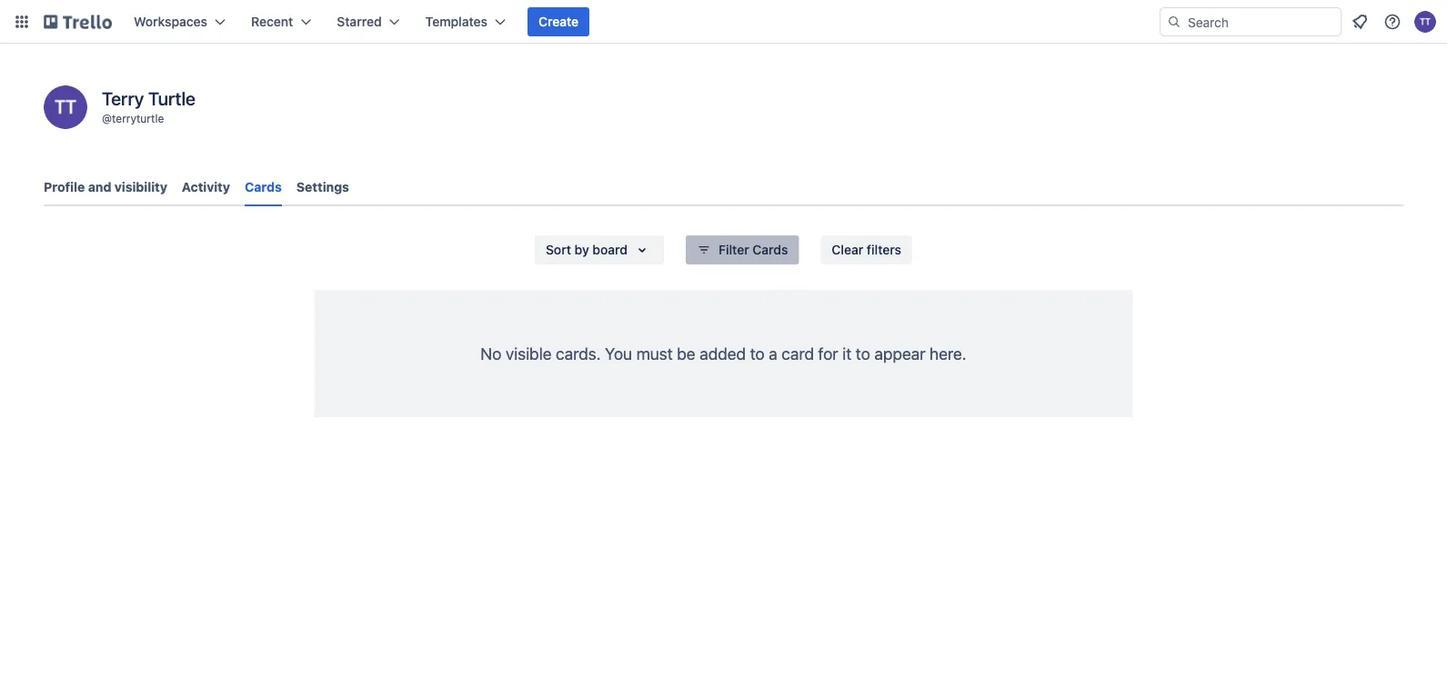 Task type: locate. For each thing, give the bounding box(es) containing it.
no
[[481, 344, 502, 363]]

settings link
[[296, 171, 349, 204]]

terryturtle
[[112, 112, 164, 125]]

cards.
[[556, 344, 601, 363]]

1 horizontal spatial to
[[856, 344, 870, 363]]

Search field
[[1182, 8, 1341, 35]]

starred button
[[326, 7, 411, 36]]

primary element
[[0, 0, 1447, 44]]

to
[[750, 344, 765, 363], [856, 344, 870, 363]]

1 vertical spatial cards
[[753, 242, 788, 257]]

sort by board button
[[535, 236, 664, 265]]

it
[[842, 344, 852, 363]]

0 horizontal spatial terry turtle (terryturtle) image
[[44, 86, 87, 129]]

to left a
[[750, 344, 765, 363]]

terry turtle (terryturtle) image right "open information menu" icon on the right of the page
[[1414, 11, 1436, 33]]

terry
[[102, 87, 144, 109]]

sort
[[546, 242, 571, 257]]

here.
[[930, 344, 967, 363]]

cards right filter
[[753, 242, 788, 257]]

cards right activity
[[245, 180, 282, 195]]

terry turtle (terryturtle) image
[[1414, 11, 1436, 33], [44, 86, 87, 129]]

workspaces button
[[123, 7, 237, 36]]

cards link
[[245, 171, 282, 206]]

for
[[818, 344, 838, 363]]

card
[[782, 344, 814, 363]]

profile
[[44, 180, 85, 195]]

1 horizontal spatial terry turtle (terryturtle) image
[[1414, 11, 1436, 33]]

a
[[769, 344, 777, 363]]

terry turtle (terryturtle) image left '@' at top
[[44, 86, 87, 129]]

1 vertical spatial terry turtle (terryturtle) image
[[44, 86, 87, 129]]

cards
[[245, 180, 282, 195], [753, 242, 788, 257]]

templates
[[425, 14, 488, 29]]

2 to from the left
[[856, 344, 870, 363]]

create
[[539, 14, 579, 29]]

0 horizontal spatial to
[[750, 344, 765, 363]]

must
[[636, 344, 673, 363]]

appear
[[874, 344, 925, 363]]

cards inside button
[[753, 242, 788, 257]]

1 horizontal spatial cards
[[753, 242, 788, 257]]

to right it
[[856, 344, 870, 363]]

templates button
[[414, 7, 517, 36]]

0 horizontal spatial cards
[[245, 180, 282, 195]]

open information menu image
[[1383, 13, 1402, 31]]



Task type: describe. For each thing, give the bounding box(es) containing it.
by
[[575, 242, 589, 257]]

visibility
[[114, 180, 167, 195]]

search image
[[1167, 15, 1182, 29]]

starred
[[337, 14, 382, 29]]

filter
[[719, 242, 749, 257]]

settings
[[296, 180, 349, 195]]

sort by board
[[546, 242, 628, 257]]

@
[[102, 112, 112, 125]]

workspaces
[[134, 14, 207, 29]]

0 vertical spatial terry turtle (terryturtle) image
[[1414, 11, 1436, 33]]

clear
[[832, 242, 863, 257]]

you
[[605, 344, 632, 363]]

recent
[[251, 14, 293, 29]]

turtle
[[148, 87, 196, 109]]

filter cards
[[719, 242, 788, 257]]

be
[[677, 344, 695, 363]]

no visible cards. you must be added to a card for it to appear here.
[[481, 344, 967, 363]]

activity link
[[182, 171, 230, 204]]

0 vertical spatial cards
[[245, 180, 282, 195]]

1 to from the left
[[750, 344, 765, 363]]

filters
[[867, 242, 901, 257]]

terry turtle @ terryturtle
[[102, 87, 196, 125]]

recent button
[[240, 7, 322, 36]]

filter cards button
[[686, 236, 799, 265]]

clear filters
[[832, 242, 901, 257]]

activity
[[182, 180, 230, 195]]

and
[[88, 180, 111, 195]]

visible
[[506, 344, 552, 363]]

profile and visibility
[[44, 180, 167, 195]]

added
[[700, 344, 746, 363]]

clear filters button
[[821, 236, 912, 265]]

0 notifications image
[[1349, 11, 1371, 33]]

board
[[593, 242, 628, 257]]

create button
[[528, 7, 590, 36]]

profile and visibility link
[[44, 171, 167, 204]]

back to home image
[[44, 7, 112, 36]]



Task type: vqa. For each thing, say whether or not it's contained in the screenshot.
'0 Notifications' icon
yes



